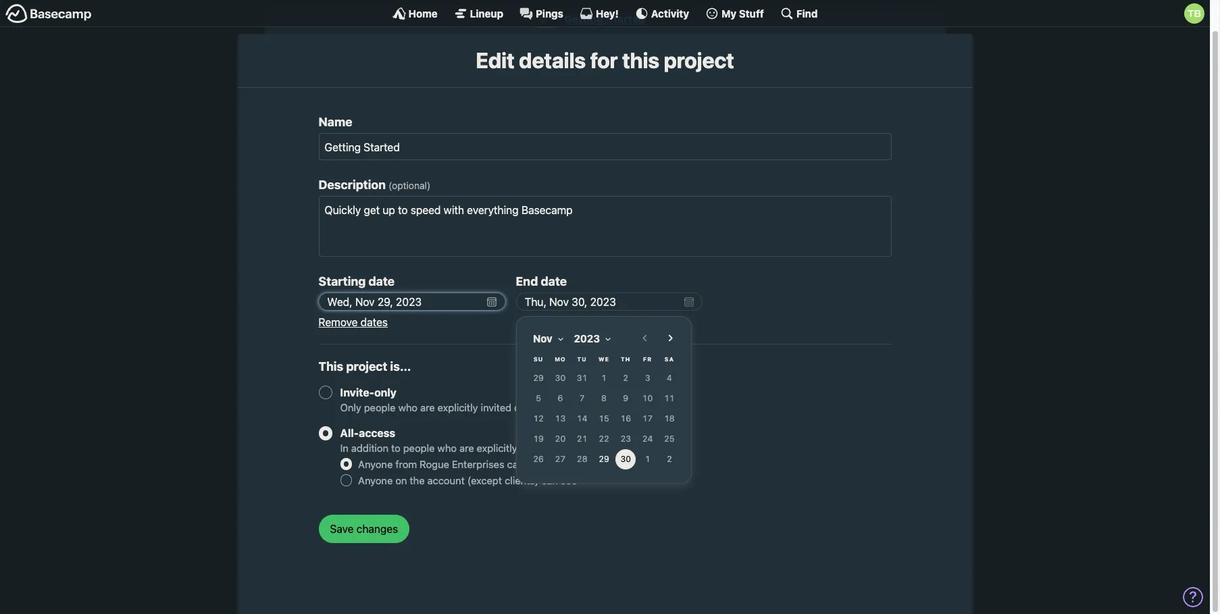 Task type: locate. For each thing, give the bounding box(es) containing it.
this right for
[[622, 48, 659, 73]]

explicitly up the enterprises
[[477, 442, 517, 454]]

0 vertical spatial 30
[[555, 373, 565, 383]]

0 vertical spatial 29
[[533, 373, 544, 383]]

this
[[622, 48, 659, 73], [553, 401, 570, 413], [546, 458, 562, 470]]

people inside all-access in addition to people who are explicitly invited...
[[403, 442, 435, 454]]

0 vertical spatial anyone
[[358, 458, 393, 470]]

1 down 24 button
[[645, 454, 650, 464]]

2023
[[574, 333, 600, 345]]

29 for the bottom 29 button
[[598, 454, 609, 464]]

1 horizontal spatial 29 button
[[594, 449, 614, 470]]

31
[[577, 373, 587, 383]]

1 horizontal spatial are
[[459, 442, 474, 454]]

1 vertical spatial see
[[527, 458, 543, 470]]

date right starting
[[369, 274, 395, 289]]

1
[[601, 373, 606, 383], [645, 454, 650, 464]]

0 horizontal spatial who
[[398, 401, 418, 413]]

1 vertical spatial are
[[459, 442, 474, 454]]

0 vertical spatial 1
[[601, 373, 606, 383]]

27 button
[[550, 449, 570, 470]]

2 anyone from the top
[[358, 474, 393, 487]]

Name text field
[[319, 133, 891, 160]]

0 horizontal spatial 29
[[533, 373, 544, 383]]

see up the 12
[[534, 401, 550, 413]]

1 vertical spatial who
[[437, 442, 457, 454]]

activity
[[651, 7, 689, 19]]

1 horizontal spatial choose date… field
[[516, 293, 702, 311]]

0 vertical spatial 29 button
[[528, 368, 548, 389]]

30
[[555, 373, 565, 383], [620, 454, 631, 464]]

see down invited...
[[527, 458, 543, 470]]

0 horizontal spatial people
[[364, 401, 396, 413]]

30 down 23 button
[[620, 454, 631, 464]]

7 button
[[572, 389, 592, 409]]

1 vertical spatial anyone
[[358, 474, 393, 487]]

can inside invite-only only people who are explicitly invited can see this project
[[514, 401, 531, 413]]

see inside invite-only only people who are explicitly invited can see this project
[[534, 401, 550, 413]]

name
[[319, 115, 352, 129]]

0 vertical spatial 30 button
[[550, 368, 570, 389]]

0 vertical spatial 2 button
[[615, 368, 636, 389]]

only
[[374, 386, 397, 398]]

anyone on the account (except clients) can see
[[358, 474, 577, 487]]

0 vertical spatial can
[[514, 401, 531, 413]]

explicitly
[[438, 401, 478, 413], [477, 442, 517, 454]]

explicitly inside all-access in addition to people who are explicitly invited...
[[477, 442, 517, 454]]

26
[[533, 454, 544, 464]]

people down 'only'
[[364, 401, 396, 413]]

pings button
[[520, 7, 563, 20]]

tu
[[577, 356, 587, 362]]

anyone down addition
[[358, 458, 393, 470]]

1 choose date… field from the left
[[319, 293, 505, 311]]

1 button down we
[[594, 368, 614, 389]]

3 button
[[637, 368, 657, 389]]

30 down mo
[[555, 373, 565, 383]]

1 horizontal spatial date
[[541, 274, 567, 289]]

1 button down the 24
[[637, 449, 657, 470]]

1 anyone from the top
[[358, 458, 393, 470]]

30 button
[[550, 368, 570, 389], [615, 449, 636, 470]]

2 date from the left
[[541, 274, 567, 289]]

su
[[533, 356, 543, 362]]

account
[[427, 474, 465, 487]]

5 button
[[528, 389, 548, 409]]

project inside invite-only only people who are explicitly invited can see this project
[[572, 401, 605, 413]]

30 button down mo
[[550, 368, 570, 389]]

1 horizontal spatial people
[[403, 442, 435, 454]]

2
[[623, 373, 628, 383], [667, 454, 672, 464]]

invite-only only people who are explicitly invited can see this project
[[340, 386, 605, 413]]

1 vertical spatial 2
[[667, 454, 672, 464]]

21
[[577, 434, 587, 444]]

date for starting date
[[369, 274, 395, 289]]

12
[[533, 413, 544, 423]]

13 button
[[550, 409, 570, 429]]

project up '14'
[[572, 401, 605, 413]]

1 vertical spatial 1
[[645, 454, 650, 464]]

1 vertical spatial 29 button
[[594, 449, 614, 470]]

11
[[664, 393, 674, 403]]

this project is… option group
[[319, 360, 891, 488]]

0 horizontal spatial 30 button
[[550, 368, 570, 389]]

1 vertical spatial this
[[553, 401, 570, 413]]

30 for 30 button to the top
[[555, 373, 565, 383]]

17 button
[[637, 409, 657, 429]]

all-
[[340, 427, 359, 439]]

30 button down 23
[[615, 449, 636, 470]]

this project is…
[[319, 360, 411, 374]]

hey!
[[596, 7, 619, 19]]

29 button down 22
[[594, 449, 614, 470]]

1 vertical spatial 1 button
[[637, 449, 657, 470]]

remove
[[319, 316, 358, 328]]

explicitly up all-access in addition to people who are explicitly invited...
[[438, 401, 478, 413]]

20 button
[[550, 429, 570, 449]]

0 vertical spatial 1 button
[[594, 368, 614, 389]]

all-access in addition to people who are explicitly invited...
[[340, 427, 559, 454]]

14 button
[[572, 409, 592, 429]]

date right end
[[541, 274, 567, 289]]

edit
[[476, 48, 515, 73]]

1 vertical spatial 30
[[620, 454, 631, 464]]

sa
[[664, 356, 674, 362]]

0 horizontal spatial 30
[[555, 373, 565, 383]]

24 button
[[637, 429, 657, 449]]

can left 5
[[514, 401, 531, 413]]

2 button down "th"
[[615, 368, 636, 389]]

this inside invite-only only people who are explicitly invited can see this project
[[553, 401, 570, 413]]

0 horizontal spatial 29 button
[[528, 368, 548, 389]]

0 horizontal spatial date
[[369, 274, 395, 289]]

0 horizontal spatial are
[[420, 401, 435, 413]]

1 vertical spatial 30 button
[[615, 449, 636, 470]]

14
[[577, 413, 587, 423]]

19
[[533, 434, 544, 444]]

my stuff
[[722, 7, 764, 19]]

started
[[606, 13, 646, 25]]

1 horizontal spatial 1 button
[[637, 449, 657, 470]]

4
[[667, 373, 672, 383]]

can up clients)
[[507, 458, 524, 470]]

29 down su
[[533, 373, 544, 383]]

29 for the topmost 29 button
[[533, 373, 544, 383]]

anyone for anyone from rogue enterprises can see this project
[[358, 458, 393, 470]]

dialog
[[516, 311, 732, 491]]

0 horizontal spatial 1
[[601, 373, 606, 383]]

pings
[[536, 7, 563, 19]]

1 horizontal spatial 30 button
[[615, 449, 636, 470]]

1 down we
[[601, 373, 606, 383]]

only
[[340, 401, 361, 413]]

1 vertical spatial people
[[403, 442, 435, 454]]

1 button
[[594, 368, 614, 389], [637, 449, 657, 470]]

1 horizontal spatial 2 button
[[659, 449, 679, 470]]

starting
[[319, 274, 366, 289]]

1 date from the left
[[369, 274, 395, 289]]

1 horizontal spatial 30
[[620, 454, 631, 464]]

19 button
[[528, 429, 548, 449]]

starting date
[[319, 274, 395, 289]]

see down 27 button
[[561, 474, 577, 487]]

0 vertical spatial see
[[534, 401, 550, 413]]

who up rogue
[[437, 442, 457, 454]]

anyone left on
[[358, 474, 393, 487]]

(except
[[467, 474, 502, 487]]

are up the anyone from rogue enterprises can see this project
[[459, 442, 474, 454]]

2 vertical spatial see
[[561, 474, 577, 487]]

1 vertical spatial can
[[507, 458, 524, 470]]

choose date… field up 2023
[[516, 293, 702, 311]]

choose date… field up dates
[[319, 293, 505, 311]]

access
[[359, 427, 395, 439]]

my stuff button
[[705, 7, 764, 20]]

date
[[369, 274, 395, 289], [541, 274, 567, 289]]

0 vertical spatial people
[[364, 401, 396, 413]]

who
[[398, 401, 418, 413], [437, 442, 457, 454]]

9
[[623, 393, 628, 403]]

project down activity
[[664, 48, 734, 73]]

this right 26
[[546, 458, 562, 470]]

this up 13
[[553, 401, 570, 413]]

clients)
[[505, 474, 539, 487]]

people up the from
[[403, 442, 435, 454]]

27
[[555, 454, 565, 464]]

28 button
[[572, 449, 592, 470]]

0 vertical spatial explicitly
[[438, 401, 478, 413]]

29 button
[[528, 368, 548, 389], [594, 449, 614, 470]]

end
[[516, 274, 538, 289]]

find button
[[780, 7, 818, 20]]

on
[[395, 474, 407, 487]]

project down 21 "button"
[[565, 458, 598, 470]]

can
[[514, 401, 531, 413], [507, 458, 524, 470], [541, 474, 558, 487]]

0 vertical spatial 2
[[623, 373, 628, 383]]

None submit
[[319, 515, 410, 543]]

0 vertical spatial are
[[420, 401, 435, 413]]

Choose date… field
[[319, 293, 505, 311], [516, 293, 702, 311]]

are up all-access in addition to people who are explicitly invited...
[[420, 401, 435, 413]]

0 horizontal spatial 2 button
[[615, 368, 636, 389]]

0 vertical spatial this
[[622, 48, 659, 73]]

1 vertical spatial explicitly
[[477, 442, 517, 454]]

2 button down 25
[[659, 449, 679, 470]]

29 button down su
[[528, 368, 548, 389]]

who down the is…
[[398, 401, 418, 413]]

2 vertical spatial this
[[546, 458, 562, 470]]

0 vertical spatial who
[[398, 401, 418, 413]]

explicitly inside invite-only only people who are explicitly invited can see this project
[[438, 401, 478, 413]]

2 down "th"
[[623, 373, 628, 383]]

for
[[590, 48, 618, 73]]

description (optional)
[[319, 178, 431, 192]]

1 vertical spatial 29
[[598, 454, 609, 464]]

0 horizontal spatial choose date… field
[[319, 293, 505, 311]]

2 down 25 button
[[667, 454, 672, 464]]

addition
[[351, 442, 389, 454]]

29 down 22 button
[[598, 454, 609, 464]]

1 horizontal spatial who
[[437, 442, 457, 454]]

1 horizontal spatial 29
[[598, 454, 609, 464]]

can down 27 button
[[541, 474, 558, 487]]



Task type: describe. For each thing, give the bounding box(es) containing it.
people inside invite-only only people who are explicitly invited can see this project
[[364, 401, 396, 413]]

22
[[598, 434, 609, 444]]

dates
[[361, 316, 388, 328]]

31 button
[[572, 368, 592, 389]]

21 button
[[572, 429, 592, 449]]

10 button
[[637, 389, 657, 409]]

10
[[642, 393, 653, 403]]

details
[[519, 48, 586, 73]]

25
[[664, 434, 674, 444]]

12 button
[[528, 409, 548, 429]]

0 horizontal spatial 2
[[623, 373, 628, 383]]

23
[[620, 434, 631, 444]]

11 button
[[659, 389, 679, 409]]

3
[[645, 373, 650, 383]]

24
[[642, 434, 653, 444]]

(optional)
[[389, 180, 431, 191]]

getting
[[564, 13, 604, 25]]

from
[[395, 458, 417, 470]]

activity link
[[635, 7, 689, 20]]

description
[[319, 178, 386, 192]]

18 button
[[659, 409, 679, 429]]

anyone from rogue enterprises can see this project
[[358, 458, 598, 470]]

17
[[642, 413, 653, 423]]

7
[[579, 393, 585, 403]]

mo
[[554, 356, 566, 362]]

date for end date
[[541, 274, 567, 289]]

remove dates
[[319, 316, 388, 328]]

end date
[[516, 274, 567, 289]]

we
[[598, 356, 609, 362]]

lineup
[[470, 7, 503, 19]]

in
[[340, 442, 349, 454]]

main element
[[0, 0, 1210, 27]]

6
[[557, 393, 563, 403]]

1 horizontal spatial 1
[[645, 454, 650, 464]]

tim burton image
[[1184, 3, 1205, 24]]

who inside invite-only only people who are explicitly invited can see this project
[[398, 401, 418, 413]]

26 button
[[528, 449, 548, 470]]

anyone for anyone on the account (except clients) can see
[[358, 474, 393, 487]]

switch accounts image
[[5, 3, 92, 24]]

dialog containing nov
[[516, 311, 732, 491]]

stuff
[[739, 7, 764, 19]]

16 button
[[615, 409, 636, 429]]

fr
[[643, 356, 652, 362]]

remove dates link
[[319, 316, 388, 328]]

project up invite-
[[346, 360, 387, 374]]

1 vertical spatial 2 button
[[659, 449, 679, 470]]

9 button
[[615, 389, 636, 409]]

2 vertical spatial can
[[541, 474, 558, 487]]

25 button
[[659, 429, 679, 449]]

8 button
[[594, 389, 614, 409]]

30 for 30 button to the bottom
[[620, 454, 631, 464]]

th
[[621, 356, 630, 362]]

23 button
[[615, 429, 636, 449]]

nov
[[533, 333, 552, 345]]

5
[[536, 393, 541, 403]]

8
[[601, 393, 606, 403]]

are inside all-access in addition to people who are explicitly invited...
[[459, 442, 474, 454]]

to
[[391, 442, 401, 454]]

the
[[410, 474, 425, 487]]

who inside all-access in addition to people who are explicitly invited...
[[437, 442, 457, 454]]

my
[[722, 7, 737, 19]]

invited
[[481, 401, 512, 413]]

0 horizontal spatial 1 button
[[594, 368, 614, 389]]

22 button
[[594, 429, 614, 449]]

is…
[[390, 360, 411, 374]]

home link
[[392, 7, 438, 20]]

getting started link
[[564, 13, 646, 25]]

getting started
[[564, 13, 646, 25]]

invited...
[[520, 442, 559, 454]]

Quickly get up to speed with everything Basecamp text field
[[319, 196, 891, 257]]

lineup link
[[454, 7, 503, 20]]

hey! button
[[580, 7, 619, 20]]

16
[[620, 413, 631, 423]]

this
[[319, 360, 343, 374]]

15
[[598, 413, 609, 423]]

2 choose date… field from the left
[[516, 293, 702, 311]]

edit details for this project
[[476, 48, 734, 73]]

are inside invite-only only people who are explicitly invited can see this project
[[420, 401, 435, 413]]

find
[[796, 7, 818, 19]]

1 horizontal spatial 2
[[667, 454, 672, 464]]

13
[[555, 413, 565, 423]]

6 button
[[550, 389, 570, 409]]

28
[[577, 454, 587, 464]]

enterprises
[[452, 458, 504, 470]]



Task type: vqa. For each thing, say whether or not it's contained in the screenshot.


